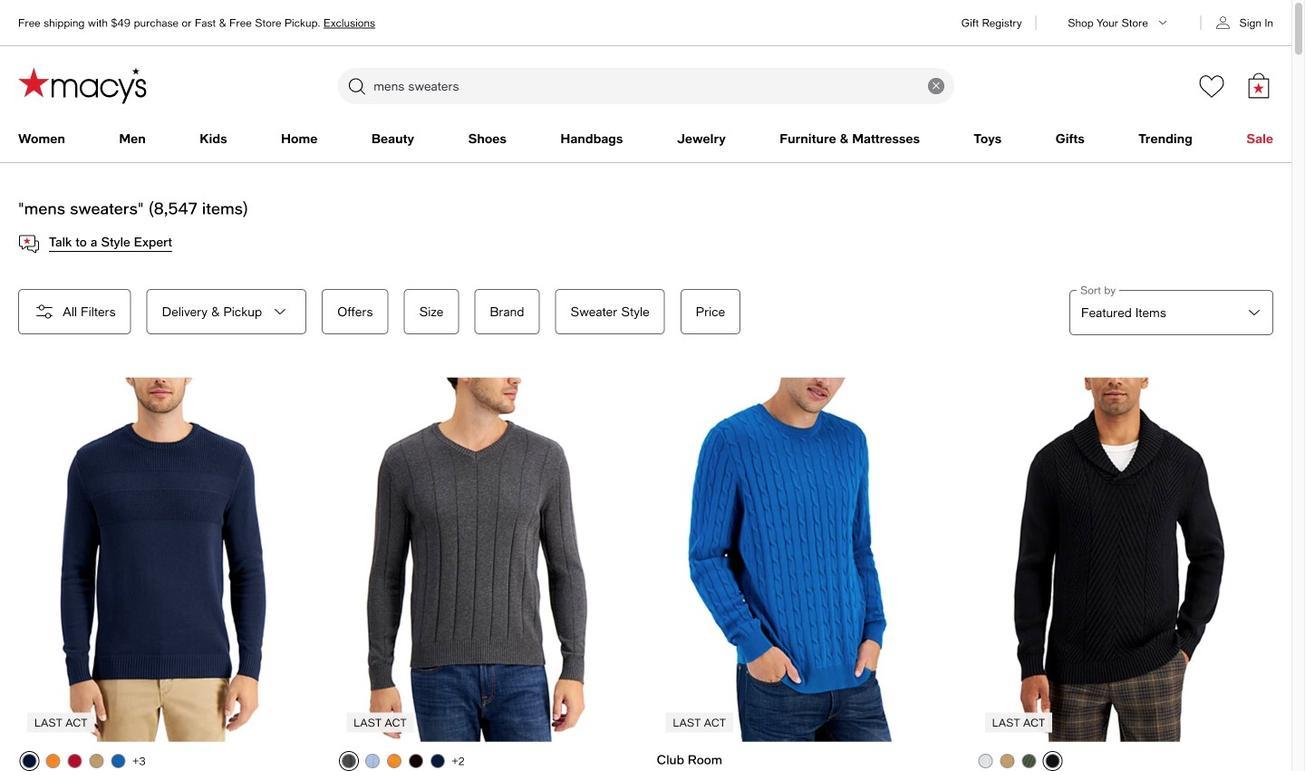 Task type: locate. For each thing, give the bounding box(es) containing it.
1 color swatch navy blue blue element from the left
[[22, 754, 37, 769]]

color swatch moca brown element
[[89, 754, 104, 769], [1000, 754, 1015, 769]]

color swatch moca brown element right color swatch light grey heather gray element
[[1000, 754, 1015, 769]]

color swatch campfire orange orange element left color swatch fire burst red element
[[46, 754, 60, 769]]

color swatch deep black black element
[[409, 754, 423, 769], [1045, 754, 1060, 769]]

1 color swatch moca brown element from the left
[[89, 754, 104, 769]]

color swatch deep black black element right color swatch blue yonder blue element
[[409, 754, 423, 769]]

color swatch deep black black element right color swatch wild ivy green element
[[1045, 754, 1060, 769]]

0 horizontal spatial color swatch moca brown element
[[89, 754, 104, 769]]

1 color swatch deep black black element from the left
[[409, 754, 423, 769]]

shopping bag has 0 items image
[[1246, 73, 1272, 98]]

color swatch blue yonder blue element
[[365, 754, 380, 769]]

0 horizontal spatial color swatch deep black black element
[[409, 754, 423, 769]]

color swatch navy blue blue element left color swatch fire burst red element
[[22, 754, 37, 769]]

color swatch campfire orange orange element
[[46, 754, 60, 769], [387, 754, 401, 769]]

search large image
[[346, 75, 367, 97]]

color swatch wild ivy green element
[[1022, 754, 1036, 769]]

2 color swatch campfire orange orange element from the left
[[387, 754, 401, 769]]

0 horizontal spatial color swatch campfire orange orange element
[[46, 754, 60, 769]]

color swatch navy blue blue element right color swatch blue yonder blue element
[[430, 754, 445, 769]]

color swatch navy blue blue element
[[22, 754, 37, 769], [430, 754, 445, 769]]

2 color swatch moca brown element from the left
[[1000, 754, 1015, 769]]

1 horizontal spatial color swatch campfire orange orange element
[[387, 754, 401, 769]]

color swatch campfire orange orange element right color swatch blue yonder blue element
[[387, 754, 401, 769]]

1 horizontal spatial color swatch deep black black element
[[1045, 754, 1060, 769]]

color swatch deep black black element for color swatch charcoal heather gray element
[[409, 754, 423, 769]]

1 horizontal spatial color swatch navy blue blue element
[[430, 754, 445, 769]]

2 color swatch deep black black element from the left
[[1045, 754, 1060, 769]]

color swatch charcoal heather gray element
[[342, 754, 356, 769]]

0 horizontal spatial color swatch navy blue blue element
[[22, 754, 37, 769]]

status
[[18, 199, 248, 218]]

color swatch moca brown element left color swatch nearing dusk blue element
[[89, 754, 104, 769]]

1 horizontal spatial color swatch moca brown element
[[1000, 754, 1015, 769]]

color swatch moca brown element inside men's textured cotton sweater, created for macy's group
[[89, 754, 104, 769]]

Search text field
[[337, 68, 954, 104]]

men's cable-knit cotton sweater, created for macy's group
[[657, 378, 954, 771]]



Task type: describe. For each thing, give the bounding box(es) containing it.
color swatch light grey heather gray element
[[978, 754, 993, 769]]

1 color swatch campfire orange orange element from the left
[[46, 754, 60, 769]]

men's textured cotton sweater, created for macy's group
[[18, 378, 316, 771]]

men's drop-needle v-neck cotton sweater, created for macy's group
[[337, 378, 635, 771]]

men's chunky shawl neck sweater, created for macy's group
[[976, 378, 1274, 771]]

color swatch deep black black element for color swatch light grey heather gray element
[[1045, 754, 1060, 769]]

color swatch fire burst red element
[[68, 754, 82, 769]]

color swatch nearing dusk blue element
[[111, 754, 126, 769]]

2 color swatch navy blue blue element from the left
[[430, 754, 445, 769]]

color swatch moca brown element inside men's chunky shawl neck sweater, created for macy's "group"
[[1000, 754, 1015, 769]]

click to clear this textbox image
[[928, 78, 944, 94]]



Task type: vqa. For each thing, say whether or not it's contained in the screenshot.
second The Color Swatch Deep Black Black element from left
yes



